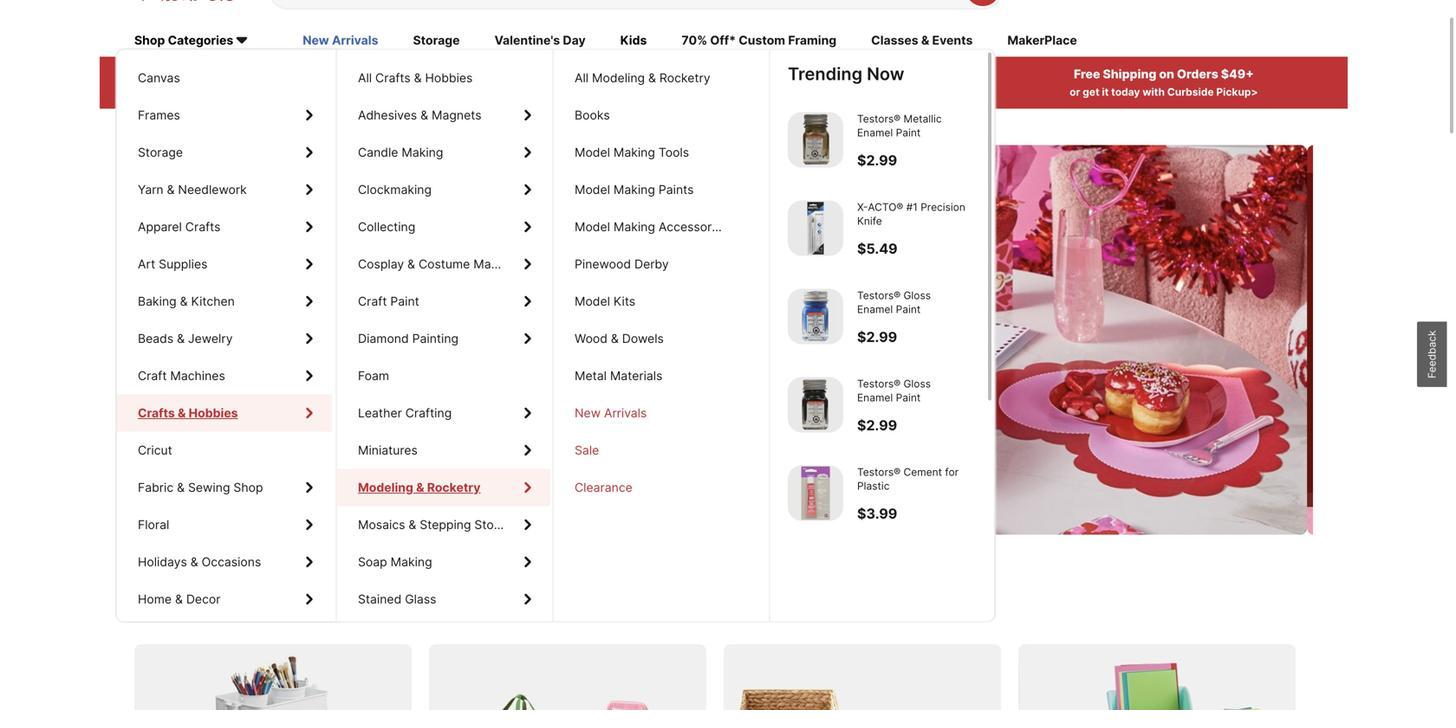 Task type: vqa. For each thing, say whether or not it's contained in the screenshot.


Task type: locate. For each thing, give the bounding box(es) containing it.
1 horizontal spatial arrivals
[[604, 406, 647, 421]]

3 testors® from the top
[[857, 378, 901, 390]]

1 vertical spatial off
[[349, 238, 411, 291]]

day inside up to 40% off valentine's day supplies
[[136, 286, 212, 339]]

1 horizontal spatial off
[[349, 238, 411, 291]]

off up code
[[219, 67, 238, 82]]

making down adhesives & magnets
[[402, 145, 443, 160]]

apparel crafts for storage
[[138, 220, 221, 234]]

canvas link
[[117, 59, 332, 97], [117, 59, 332, 97], [117, 59, 332, 97], [117, 59, 332, 97], [117, 59, 332, 97], [117, 59, 332, 97], [117, 59, 332, 97], [117, 59, 332, 97]]

home & decor link for kids
[[117, 581, 332, 618]]

details
[[806, 86, 842, 99]]

1 vertical spatial enamel
[[857, 303, 893, 316]]

hobbies for classes & events
[[188, 406, 235, 421]]

storage for new arrivals
[[138, 145, 183, 160]]

now inside shop now button
[[189, 412, 216, 428]]

all modeling & rocketry
[[575, 71, 710, 85]]

new up 'sale'
[[575, 406, 601, 421]]

now down make
[[189, 412, 216, 428]]

acto®
[[868, 201, 903, 214]]

fabric for 70% off* custom framing
[[138, 481, 173, 495]]

occasions for classes & events
[[202, 555, 261, 570]]

0 horizontal spatial all
[[241, 67, 257, 82]]

2 enamel from the top
[[857, 303, 893, 316]]

1 horizontal spatial on
[[1159, 67, 1174, 82]]

yarn & needlework
[[138, 182, 247, 197], [138, 182, 247, 197], [138, 182, 247, 197], [138, 182, 247, 197], [138, 182, 247, 197], [138, 182, 247, 197], [138, 182, 247, 197], [138, 182, 247, 197]]

3 item undefined image from the top
[[788, 289, 843, 345]]

fabric for shop categories
[[138, 481, 173, 495]]

0 horizontal spatial new
[[303, 33, 329, 48]]

item undefined image
[[788, 112, 843, 168], [788, 201, 843, 256], [788, 289, 843, 345], [788, 377, 843, 433], [788, 466, 843, 521]]

for right cement
[[945, 466, 959, 479]]

craft machines link for 70% off* custom framing
[[117, 358, 332, 395]]

holidays for kids
[[138, 555, 187, 570]]

needlework
[[178, 182, 247, 197], [178, 182, 247, 197], [178, 182, 247, 197], [178, 182, 247, 197], [178, 182, 247, 197], [178, 182, 247, 197], [178, 182, 247, 197], [178, 182, 247, 197]]

craft machines link for storage
[[117, 358, 332, 395]]

0 vertical spatial testors® gloss enamel paint
[[857, 289, 931, 316]]

holidays & occasions for kids
[[138, 555, 261, 570]]

for down soap making
[[390, 596, 419, 621]]

supplies for shop categories
[[159, 257, 208, 272]]

making down model making tools at the left of page
[[614, 182, 655, 197]]

day up when
[[563, 33, 586, 48]]

1 $2.99 from the top
[[857, 152, 897, 169]]

cricut link for new arrivals
[[117, 432, 332, 469]]

enamel inside testors® metallic enamel paint
[[857, 127, 893, 139]]

1 horizontal spatial new arrivals link
[[554, 395, 767, 432]]

home & decor link for new arrivals
[[117, 581, 332, 618]]

0 vertical spatial arrivals
[[332, 33, 378, 48]]

0 vertical spatial day
[[563, 33, 586, 48]]

2 gloss from the top
[[904, 378, 931, 390]]

paint up diamond painting
[[390, 294, 419, 309]]

new arrivals down the metal materials
[[575, 406, 647, 421]]

1 horizontal spatial with
[[1143, 86, 1165, 99]]

valentine's inside up to 40% off valentine's day supplies
[[422, 238, 635, 291]]

70% off* custom framing link
[[682, 32, 837, 51]]

it right "get"
[[1102, 86, 1109, 99]]

model up the pinewood
[[575, 220, 610, 234]]

shop
[[134, 33, 165, 48], [157, 412, 186, 428], [234, 481, 263, 495], [234, 481, 263, 495], [234, 481, 263, 495], [234, 481, 263, 495], [234, 481, 263, 495], [234, 481, 263, 495], [234, 481, 263, 495], [234, 481, 263, 495]]

all up when
[[575, 71, 589, 85]]

crafts & hobbies for shop categories
[[138, 406, 235, 421]]

categories
[[168, 33, 233, 48]]

apparel crafts for shop categories
[[138, 220, 221, 234]]

painting
[[412, 332, 459, 346]]

floral link for classes & events
[[117, 507, 332, 544]]

1 item undefined image from the top
[[788, 112, 843, 168]]

apparel for storage
[[138, 220, 182, 234]]

hobbies
[[425, 71, 473, 85], [188, 406, 235, 421], [188, 406, 235, 421], [188, 406, 235, 421], [188, 406, 235, 421], [188, 406, 235, 421], [188, 406, 235, 421], [188, 406, 235, 421], [189, 406, 238, 421]]

$3.99
[[857, 506, 897, 523]]

& for modeling & rocketry link
[[416, 481, 424, 495]]

crafts & hobbies for new arrivals
[[138, 406, 235, 421]]

1 horizontal spatial new arrivals
[[575, 406, 647, 421]]

0 vertical spatial new arrivals
[[303, 33, 378, 48]]

now up apply>
[[867, 63, 904, 85]]

1 vertical spatial for
[[390, 596, 419, 621]]

craft for new arrivals
[[138, 369, 167, 384]]

paint down metallic
[[896, 127, 921, 139]]

storage link for shop categories
[[117, 134, 332, 171]]

3 enamel from the top
[[857, 392, 893, 404]]

4 testors® from the top
[[857, 466, 901, 479]]

1 horizontal spatial all
[[358, 71, 372, 85]]

home & decor link for shop categories
[[117, 581, 332, 618]]

0 vertical spatial new
[[303, 33, 329, 48]]

miniatures
[[358, 443, 418, 458]]

modeling inside modeling & rocketry link
[[358, 481, 413, 495]]

holidays & occasions link for shop categories
[[117, 544, 332, 581]]

1 vertical spatial valentine's
[[422, 238, 635, 291]]

craft paint link
[[337, 283, 550, 320]]

testors® gloss enamel paint down $5.49
[[857, 289, 931, 316]]

apparel crafts for 70% off* custom framing
[[138, 220, 221, 234]]

0 horizontal spatial with
[[193, 86, 216, 99]]

1 vertical spatial day
[[136, 286, 212, 339]]

0 horizontal spatial new arrivals link
[[303, 32, 378, 51]]

& inside earn 9% in rewards when you use your michaels™ credit card.³ details & apply>
[[844, 86, 851, 99]]

accessories
[[659, 220, 728, 234]]

shipping
[[1103, 67, 1157, 82]]

home & decor link for 70% off* custom framing
[[117, 581, 332, 618]]

new up price
[[303, 33, 329, 48]]

with right the today
[[1143, 86, 1165, 99]]

baking & kitchen for new arrivals
[[138, 294, 235, 309]]

metal
[[575, 369, 607, 384]]

enamel for third item undefined image from the top
[[857, 303, 893, 316]]

making up model making paints
[[614, 145, 655, 160]]

crafts & hobbies for 70% off* custom framing
[[138, 406, 235, 421]]

holidays for classes & events
[[138, 555, 187, 570]]

on right save
[[189, 596, 214, 621]]

3 model from the top
[[575, 220, 610, 234]]

off down collecting at the left top of page
[[349, 238, 411, 291]]

testors® gloss enamel paint up cement
[[857, 378, 931, 404]]

pinewood derby
[[575, 257, 669, 272]]

kitchen
[[191, 294, 235, 309], [191, 294, 235, 309], [191, 294, 235, 309], [191, 294, 235, 309], [191, 294, 235, 309], [191, 294, 235, 309], [191, 294, 235, 309], [191, 294, 235, 309]]

1 with from the left
[[193, 86, 216, 99]]

cricut link for classes & events
[[117, 432, 332, 469]]

paint down $5.49
[[896, 303, 921, 316]]

fabric & sewing shop link for 70% off* custom framing
[[117, 469, 332, 507]]

sewing
[[188, 481, 230, 495], [188, 481, 230, 495], [188, 481, 230, 495], [188, 481, 230, 495], [188, 481, 230, 495], [188, 481, 230, 495], [188, 481, 230, 495], [188, 481, 230, 495]]

baking for kids
[[138, 294, 177, 309]]

jewelry for shop categories
[[188, 332, 233, 346]]

1 horizontal spatial it
[[1102, 86, 1109, 99]]

craft machines for valentine's day
[[138, 369, 225, 384]]

crafts & hobbies for classes & events
[[138, 406, 235, 421]]

0 horizontal spatial day
[[136, 286, 212, 339]]

supplies for valentine's day
[[159, 257, 208, 272]]

1 horizontal spatial day
[[563, 33, 586, 48]]

0 vertical spatial for
[[945, 466, 959, 479]]

rocketry up 'stepping'
[[427, 481, 481, 495]]

2 vertical spatial $2.99
[[857, 417, 897, 434]]

1 testors® from the top
[[857, 113, 901, 125]]

2 testors® gloss enamel paint from the top
[[857, 378, 931, 404]]

art supplies link for storage
[[117, 246, 332, 283]]

day up make
[[136, 286, 212, 339]]

paint up cement
[[896, 392, 921, 404]]

cricut link for shop categories
[[117, 432, 332, 469]]

price
[[308, 67, 339, 82]]

arrivals up the purchases
[[332, 33, 378, 48]]

adhesives
[[358, 108, 417, 123]]

cricut link for 70% off* custom framing
[[117, 432, 332, 469]]

enamel for 4th item undefined image
[[857, 392, 893, 404]]

1 gloss from the top
[[904, 289, 931, 302]]

rocketry up 'your'
[[659, 71, 710, 85]]

classes & events link
[[871, 32, 973, 51]]

modeling inside all modeling & rocketry link
[[592, 71, 645, 85]]

on up curbside on the right top
[[1159, 67, 1174, 82]]

holidays & occasions for valentine's day
[[138, 555, 261, 570]]

0 vertical spatial modeling
[[592, 71, 645, 85]]

0 horizontal spatial now
[[189, 412, 216, 428]]

all
[[241, 67, 257, 82], [358, 71, 372, 85], [575, 71, 589, 85]]

baking & kitchen
[[138, 294, 235, 309], [138, 294, 235, 309], [138, 294, 235, 309], [138, 294, 235, 309], [138, 294, 235, 309], [138, 294, 235, 309], [138, 294, 235, 309], [138, 294, 235, 309]]

0 horizontal spatial off
[[219, 67, 238, 82]]

making
[[402, 145, 443, 160], [614, 145, 655, 160], [614, 182, 655, 197], [614, 220, 655, 234], [473, 257, 515, 272], [391, 555, 432, 570]]

save
[[134, 596, 184, 621]]

floral link
[[117, 507, 332, 544], [117, 507, 332, 544], [117, 507, 332, 544], [117, 507, 332, 544], [117, 507, 332, 544], [117, 507, 332, 544], [117, 507, 332, 544], [117, 507, 332, 544]]

1 vertical spatial new
[[575, 406, 601, 421]]

card.³
[[772, 86, 804, 99]]

sale link
[[554, 432, 767, 469]]

crafts & hobbies link for storage
[[117, 395, 332, 432]]

apply>
[[854, 86, 890, 99]]

model left kits
[[575, 294, 610, 309]]

new arrivals up price
[[303, 33, 378, 48]]

cricut link
[[117, 432, 332, 469], [117, 432, 332, 469], [117, 432, 332, 469], [117, 432, 332, 469], [117, 432, 332, 469], [117, 432, 332, 469], [117, 432, 332, 469], [117, 432, 332, 469]]

model making accessories link
[[554, 208, 767, 246]]

& for yarn & needlework link associated with 70% off* custom framing
[[167, 182, 175, 197]]

2 with from the left
[[1143, 86, 1165, 99]]

mosaics & stepping stones link
[[337, 507, 550, 544]]

2 horizontal spatial all
[[575, 71, 589, 85]]

shop categories link
[[134, 32, 268, 51]]

3 $2.99 from the top
[[857, 417, 897, 434]]

0 vertical spatial gloss
[[904, 289, 931, 302]]

free
[[1074, 67, 1100, 82]]

trending now
[[788, 63, 904, 85]]

0 horizontal spatial on
[[189, 596, 214, 621]]

craft machines for 70% off* custom framing
[[138, 369, 225, 384]]

pinewood
[[575, 257, 631, 272]]

sewing for 70% off* custom framing
[[188, 481, 230, 495]]

apparel crafts link for classes & events
[[117, 208, 332, 246]]

crafts & hobbies
[[138, 406, 235, 421], [138, 406, 235, 421], [138, 406, 235, 421], [138, 406, 235, 421], [138, 406, 235, 421], [138, 406, 235, 421], [138, 406, 235, 421], [138, 406, 238, 421]]

1 vertical spatial $2.99
[[857, 329, 897, 346]]

baking & kitchen link
[[117, 283, 332, 320], [117, 283, 332, 320], [117, 283, 332, 320], [117, 283, 332, 320], [117, 283, 332, 320], [117, 283, 332, 320], [117, 283, 332, 320], [117, 283, 332, 320]]

crafts & hobbies link
[[117, 395, 332, 432], [117, 395, 332, 432], [117, 395, 332, 432], [117, 395, 332, 432], [117, 395, 332, 432], [117, 395, 332, 432], [117, 395, 332, 432], [117, 395, 332, 432]]

books link
[[554, 97, 767, 134]]

0 vertical spatial now
[[867, 63, 904, 85]]

0 vertical spatial on
[[1159, 67, 1174, 82]]

it right make
[[196, 351, 210, 378]]

modeling down the miniatures
[[358, 481, 413, 495]]

frames link
[[117, 97, 332, 134], [117, 97, 332, 134], [117, 97, 332, 134], [117, 97, 332, 134], [117, 97, 332, 134], [117, 97, 332, 134], [117, 97, 332, 134], [117, 97, 332, 134]]

modeling up you
[[592, 71, 645, 85]]

fabric & sewing shop link for new arrivals
[[117, 469, 332, 507]]

yarn & needlework for valentine's day
[[138, 182, 247, 197]]

floral
[[138, 518, 169, 533], [138, 518, 169, 533], [138, 518, 169, 533], [138, 518, 169, 533], [138, 518, 169, 533], [138, 518, 169, 533], [138, 518, 169, 533], [138, 518, 169, 533]]

home & decor link for storage
[[117, 581, 332, 618]]

beads for kids
[[138, 332, 174, 346]]

& for the home & decor link for new arrivals
[[175, 592, 183, 607]]

4 model from the top
[[575, 294, 610, 309]]

& for cosplay & costume making link
[[407, 257, 415, 272]]

with inside "20% off all regular price purchases with code daily23us. exclusions apply>"
[[193, 86, 216, 99]]

wood & dowels link
[[554, 320, 767, 358]]

all modeling & rocketry link
[[554, 59, 767, 97]]

all up code
[[241, 67, 257, 82]]

1 vertical spatial arrivals
[[604, 406, 647, 421]]

all up apply>
[[358, 71, 372, 85]]

apply>
[[366, 86, 402, 99]]

stained glass link
[[337, 581, 550, 618]]

1 vertical spatial it
[[196, 351, 210, 378]]

model making paints link
[[554, 171, 767, 208]]

model down books
[[575, 145, 610, 160]]

1 horizontal spatial rocketry
[[659, 71, 710, 85]]

1 vertical spatial modeling
[[358, 481, 413, 495]]

with
[[193, 86, 216, 99], [1143, 86, 1165, 99]]

making up glass
[[391, 555, 432, 570]]

1 horizontal spatial for
[[945, 466, 959, 479]]

2 $2.99 from the top
[[857, 329, 897, 346]]

kitchen for storage
[[191, 294, 235, 309]]

70% off* custom framing
[[682, 33, 837, 48]]

& for yarn & needlework link associated with classes & events
[[167, 182, 175, 197]]

jewelry for classes & events
[[188, 332, 233, 346]]

art for classes & events
[[138, 257, 155, 272]]

4 item undefined image from the top
[[788, 377, 843, 433]]

1 vertical spatial testors® gloss enamel paint
[[857, 378, 931, 404]]

0 horizontal spatial new arrivals
[[303, 33, 378, 48]]

hobbies inside all crafts & hobbies link
[[425, 71, 473, 85]]

cricut for storage
[[138, 443, 172, 458]]

decor for valentine's day
[[186, 592, 221, 607]]

clearance link
[[554, 469, 767, 507]]

making down model making paints
[[614, 220, 655, 234]]

crafts & hobbies for storage
[[138, 406, 235, 421]]

paint inside testors® metallic enamel paint
[[896, 127, 921, 139]]

model down model making tools at the left of page
[[575, 182, 610, 197]]

1 enamel from the top
[[857, 127, 893, 139]]

home & decor for kids
[[138, 592, 221, 607]]

fabric & sewing shop
[[138, 481, 263, 495], [138, 481, 263, 495], [138, 481, 263, 495], [138, 481, 263, 495], [138, 481, 263, 495], [138, 481, 263, 495], [138, 481, 263, 495], [138, 481, 263, 495]]

cricut link for kids
[[117, 432, 332, 469]]

0 vertical spatial valentine's
[[494, 33, 560, 48]]

$49+
[[1221, 67, 1254, 82]]

0 vertical spatial rocketry
[[659, 71, 710, 85]]

craft machines
[[138, 369, 225, 384], [138, 369, 225, 384], [138, 369, 225, 384], [138, 369, 225, 384], [138, 369, 225, 384], [138, 369, 225, 384], [138, 369, 225, 384], [138, 369, 225, 384]]

1 vertical spatial now
[[189, 412, 216, 428]]

holidays
[[138, 555, 187, 570], [138, 555, 187, 570], [138, 555, 187, 570], [138, 555, 187, 570], [138, 555, 187, 570], [138, 555, 187, 570], [138, 555, 187, 570], [138, 555, 187, 570]]

canvas link for shop categories
[[117, 59, 332, 97]]

fabric
[[138, 481, 173, 495], [138, 481, 173, 495], [138, 481, 173, 495], [138, 481, 173, 495], [138, 481, 173, 495], [138, 481, 173, 495], [138, 481, 173, 495], [138, 481, 173, 495]]

0 vertical spatial off
[[219, 67, 238, 82]]

yarn for new arrivals
[[138, 182, 163, 197]]

stained glass
[[358, 592, 436, 607]]

new arrivals inside new arrivals link
[[575, 406, 647, 421]]

occasions for shop categories
[[202, 555, 261, 570]]

for
[[945, 466, 959, 479], [390, 596, 419, 621]]

0 horizontal spatial rocketry
[[427, 481, 481, 495]]

1 vertical spatial gloss
[[904, 378, 931, 390]]

1 model from the top
[[575, 145, 610, 160]]

home & decor link for valentine's day
[[117, 581, 332, 618]]

& for beads & jewelry link associated with valentine's day
[[177, 332, 185, 346]]

hobbies for storage
[[188, 406, 235, 421]]

modeling & rocketry link
[[337, 469, 550, 507]]

exclusions
[[309, 86, 364, 99]]

machines
[[170, 369, 225, 384], [170, 369, 225, 384], [170, 369, 225, 384], [170, 369, 225, 384], [170, 369, 225, 384], [170, 369, 225, 384], [170, 369, 225, 384], [170, 369, 225, 384]]

2 vertical spatial enamel
[[857, 392, 893, 404]]

1 horizontal spatial modeling
[[592, 71, 645, 85]]

0 horizontal spatial arrivals
[[332, 33, 378, 48]]

storage link
[[413, 32, 460, 51], [117, 134, 332, 171], [117, 134, 332, 171], [117, 134, 332, 171], [117, 134, 332, 171], [117, 134, 332, 171], [117, 134, 332, 171], [117, 134, 332, 171], [117, 134, 332, 171]]

yarn & needlework link for shop categories
[[117, 171, 332, 208]]

2 model from the top
[[575, 182, 610, 197]]

yarn for 70% off* custom framing
[[138, 182, 163, 197]]

storage
[[413, 33, 460, 48], [138, 145, 183, 160], [138, 145, 183, 160], [138, 145, 183, 160], [138, 145, 183, 160], [138, 145, 183, 160], [138, 145, 183, 160], [138, 145, 183, 160], [138, 145, 183, 160]]

& for storage's beads & jewelry link
[[177, 332, 185, 346]]

beads & jewelry
[[138, 332, 233, 346], [138, 332, 233, 346], [138, 332, 233, 346], [138, 332, 233, 346], [138, 332, 233, 346], [138, 332, 233, 346], [138, 332, 233, 346], [138, 332, 233, 346]]

& for shop categories holidays & occasions link
[[190, 555, 198, 570]]

shop for kids
[[234, 481, 263, 495]]

supplies for classes & events
[[159, 257, 208, 272]]

up to 40% off valentine's day supplies
[[136, 238, 635, 339]]

1 horizontal spatial now
[[867, 63, 904, 85]]

supplies
[[159, 257, 208, 272], [159, 257, 208, 272], [159, 257, 208, 272], [159, 257, 208, 272], [159, 257, 208, 272], [159, 257, 208, 272], [159, 257, 208, 272], [159, 257, 208, 272], [223, 286, 391, 339]]

new arrivals link down materials
[[554, 395, 767, 432]]

storage
[[307, 596, 385, 621]]

fabric & sewing shop link
[[117, 469, 332, 507], [117, 469, 332, 507], [117, 469, 332, 507], [117, 469, 332, 507], [117, 469, 332, 507], [117, 469, 332, 507], [117, 469, 332, 507], [117, 469, 332, 507]]

occasions for 70% off* custom framing
[[202, 555, 261, 570]]

new arrivals link up price
[[303, 32, 378, 51]]

arrivals for bottommost new arrivals link
[[604, 406, 647, 421]]

& for 70% off* custom framing's beads & jewelry link
[[177, 332, 185, 346]]

holiday storage containers image
[[429, 645, 706, 711]]

it inside free shipping on orders $49+ or get it today with curbside pickup>
[[1102, 86, 1109, 99]]

occasions for storage
[[202, 555, 261, 570]]

0 horizontal spatial modeling
[[358, 481, 413, 495]]

baking
[[138, 294, 177, 309], [138, 294, 177, 309], [138, 294, 177, 309], [138, 294, 177, 309], [138, 294, 177, 309], [138, 294, 177, 309], [138, 294, 177, 309], [138, 294, 177, 309]]

0 vertical spatial it
[[1102, 86, 1109, 99]]

baking & kitchen for kids
[[138, 294, 235, 309]]

glass
[[405, 592, 436, 607]]

derby
[[634, 257, 669, 272]]

holidays for valentine's day
[[138, 555, 187, 570]]

0 vertical spatial $2.99
[[857, 152, 897, 169]]

1 vertical spatial new arrivals
[[575, 406, 647, 421]]

apparel crafts link
[[117, 208, 332, 246], [117, 208, 332, 246], [117, 208, 332, 246], [117, 208, 332, 246], [117, 208, 332, 246], [117, 208, 332, 246], [117, 208, 332, 246], [117, 208, 332, 246]]

with down '20%'
[[193, 86, 216, 99]]

arrivals down the metal materials
[[604, 406, 647, 421]]

art for new arrivals
[[138, 257, 155, 272]]

beads & jewelry for kids
[[138, 332, 233, 346]]

baking for 70% off* custom framing
[[138, 294, 177, 309]]

jewelry for storage
[[188, 332, 233, 346]]

shop categories
[[134, 33, 233, 48]]

yarn & needlework for storage
[[138, 182, 247, 197]]

5 item undefined image from the top
[[788, 466, 843, 521]]

jewelry for 70% off* custom framing
[[188, 332, 233, 346]]

kitchen for valentine's day
[[191, 294, 235, 309]]

0 vertical spatial enamel
[[857, 127, 893, 139]]

classes
[[871, 33, 918, 48]]

custom
[[739, 33, 785, 48]]

hobbies for shop categories
[[188, 406, 235, 421]]

enamel
[[857, 127, 893, 139], [857, 303, 893, 316], [857, 392, 893, 404]]

storage for kids
[[138, 145, 183, 160]]



Task type: describe. For each thing, give the bounding box(es) containing it.
modeling & rocketry
[[358, 481, 481, 495]]

diamond painting
[[358, 332, 459, 346]]

cosplay
[[358, 257, 404, 272]]

1 vertical spatial new arrivals link
[[554, 395, 767, 432]]

model making accessories
[[575, 220, 728, 234]]

table of valentines day decor image
[[101, 145, 1280, 535]]

soap
[[358, 555, 387, 570]]

needlework for 70% off* custom framing
[[178, 182, 247, 197]]

materials
[[610, 369, 663, 384]]

michaels™
[[683, 86, 735, 99]]

wood
[[575, 332, 608, 346]]

& for holidays & occasions link corresponding to 70% off* custom framing
[[190, 555, 198, 570]]

blue, pink, and purple tumblers on red background image
[[1280, 145, 1456, 535]]

colorful plastic storage bins image
[[1018, 645, 1296, 711]]

& for classes & events holidays & occasions link
[[190, 555, 198, 570]]

off*
[[710, 33, 736, 48]]

makerplace
[[1007, 33, 1077, 48]]

sale
[[575, 443, 599, 458]]

beads & jewelry link for classes & events
[[117, 320, 332, 358]]

craft machines for new arrivals
[[138, 369, 225, 384]]

cosplay & costume making
[[358, 257, 515, 272]]

credit
[[738, 86, 769, 99]]

model making paints
[[575, 182, 694, 197]]

& for beads & jewelry link associated with kids
[[177, 332, 185, 346]]

diamond
[[358, 332, 409, 346]]

orders
[[1177, 67, 1218, 82]]

art supplies link for 70% off* custom framing
[[117, 246, 332, 283]]

needlework for kids
[[178, 182, 247, 197]]

yarn & needlework for classes & events
[[138, 182, 247, 197]]

fabric & sewing shop link for kids
[[117, 469, 332, 507]]

leather crafting link
[[337, 395, 550, 432]]

testors® cement for plastic
[[857, 466, 959, 493]]

sewing for valentine's day
[[188, 481, 230, 495]]

pickup>
[[1216, 86, 1258, 99]]

x-acto® #1 precision knife
[[857, 201, 965, 228]]

storage link for 70% off* custom framing
[[117, 134, 332, 171]]

fabric & sewing shop link for storage
[[117, 469, 332, 507]]

you
[[615, 86, 634, 99]]

needlework for storage
[[178, 182, 247, 197]]

& for "classes & events" link
[[921, 33, 929, 48]]

collecting
[[358, 220, 415, 234]]

art supplies link for shop categories
[[117, 246, 332, 283]]

supplies for storage
[[159, 257, 208, 272]]

& for crafts & hobbies link for kids
[[176, 406, 184, 421]]

paints
[[659, 182, 694, 197]]

& for crafts & hobbies link corresponding to shop categories
[[176, 406, 184, 421]]

cricut for kids
[[138, 443, 172, 458]]

yarn & needlework link for new arrivals
[[117, 171, 332, 208]]

1 vertical spatial rocketry
[[427, 481, 481, 495]]

& for yarn & needlework link associated with kids
[[167, 182, 175, 197]]

jewelry for valentine's day
[[188, 332, 233, 346]]

beads for valentine's day
[[138, 332, 174, 346]]

metallic
[[904, 113, 942, 125]]

and
[[324, 351, 360, 378]]

storage link for storage
[[117, 134, 332, 171]]

& for adhesives & magnets link
[[421, 108, 428, 123]]

& for yarn & needlework link related to storage
[[167, 182, 175, 197]]

for inside "testors® cement for plastic"
[[945, 466, 959, 479]]

white rolling cart with art supplies image
[[134, 645, 412, 711]]

shop for new arrivals
[[234, 481, 263, 495]]

floral link for shop categories
[[117, 507, 332, 544]]

three water hyacinth baskets in white, brown and tan image
[[724, 645, 1001, 711]]

supplies inside up to 40% off valentine's day supplies
[[223, 286, 391, 339]]

beads for 70% off* custom framing
[[138, 332, 174, 346]]

candle
[[358, 145, 398, 160]]

decor for classes & events
[[186, 592, 221, 607]]

baking & kitchen link for valentine's day
[[117, 283, 332, 320]]

mosaics & stepping stones
[[358, 518, 514, 533]]

off inside "20% off all regular price purchases with code daily23us. exclusions apply>"
[[219, 67, 238, 82]]

model making tools
[[575, 145, 689, 160]]

baking & kitchen link for kids
[[117, 283, 332, 320]]

kitchen for 70% off* custom framing
[[191, 294, 235, 309]]

storage for classes & events
[[138, 145, 183, 160]]

$5.49
[[857, 241, 898, 257]]

1 testors® gloss enamel paint from the top
[[857, 289, 931, 316]]

making right costume
[[473, 257, 515, 272]]

0 vertical spatial new arrivals link
[[303, 32, 378, 51]]

1 vertical spatial on
[[189, 596, 214, 621]]

& for the home & decor link related to storage
[[175, 592, 183, 607]]

kits
[[614, 294, 635, 309]]

heartfelt.
[[365, 351, 457, 378]]

machines for storage
[[170, 369, 225, 384]]

curbside
[[1167, 86, 1214, 99]]

tools
[[659, 145, 689, 160]]

with inside free shipping on orders $49+ or get it today with curbside pickup>
[[1143, 86, 1165, 99]]

model kits link
[[554, 283, 767, 320]]

holidays & occasions link for valentine's day
[[117, 544, 332, 581]]

earn
[[679, 67, 706, 82]]

#1
[[906, 201, 918, 214]]

home & decor for classes & events
[[138, 592, 221, 607]]

shop inside button
[[157, 412, 186, 428]]

shop for classes & events
[[234, 481, 263, 495]]

beads & jewelry for new arrivals
[[138, 332, 233, 346]]

makerplace link
[[1007, 32, 1077, 51]]

trending
[[788, 63, 863, 85]]

frames link for storage
[[117, 97, 332, 134]]

beads & jewelry link for storage
[[117, 320, 332, 358]]

collecting link
[[337, 208, 550, 246]]

all crafts & hobbies
[[358, 71, 473, 85]]

crafts & hobbies link for classes & events
[[117, 395, 332, 432]]

craft machines link for new arrivals
[[117, 358, 332, 395]]

cement
[[904, 466, 942, 479]]

testors® inside testors® metallic enamel paint
[[857, 113, 901, 125]]

& for fabric & sewing shop link associated with storage
[[177, 481, 185, 495]]

making for model making tools
[[614, 145, 655, 160]]

model for model kits
[[575, 294, 610, 309]]

regular
[[259, 67, 306, 82]]

& for classes & events's beads & jewelry link
[[177, 332, 185, 346]]

daily23us.
[[246, 86, 307, 99]]

today
[[1111, 86, 1140, 99]]

art supplies link for new arrivals
[[117, 246, 332, 283]]

beads & jewelry for shop categories
[[138, 332, 233, 346]]

foam
[[358, 369, 389, 384]]

space.
[[486, 596, 553, 621]]

frames for storage
[[138, 108, 180, 123]]

0 horizontal spatial it
[[196, 351, 210, 378]]

testors® inside "testors® cement for plastic"
[[857, 466, 901, 479]]

clearance
[[575, 481, 633, 495]]

every
[[424, 596, 481, 621]]

holidays for storage
[[138, 555, 187, 570]]

beads & jewelry for storage
[[138, 332, 233, 346]]

frames for shop categories
[[138, 108, 180, 123]]

all crafts & hobbies link
[[337, 59, 550, 97]]

40%
[[252, 238, 339, 291]]

clockmaking
[[358, 182, 432, 197]]

0 horizontal spatial for
[[390, 596, 419, 621]]

dowels
[[622, 332, 664, 346]]

frames link for valentine's day
[[117, 97, 332, 134]]

sewing for new arrivals
[[188, 481, 230, 495]]

& for the home & decor link corresponding to 70% off* custom framing
[[175, 592, 183, 607]]

home & decor for storage
[[138, 592, 221, 607]]

apparel crafts for new arrivals
[[138, 220, 221, 234]]

code
[[218, 86, 243, 99]]

crafting
[[405, 406, 452, 421]]

& for shop categories the home & decor link
[[175, 592, 183, 607]]

canvas for classes & events
[[138, 71, 180, 85]]

yarn & needlework link for storage
[[117, 171, 332, 208]]

storage for valentine's day
[[138, 145, 183, 160]]

on inside free shipping on orders $49+ or get it today with curbside pickup>
[[1159, 67, 1174, 82]]

handmade
[[215, 351, 318, 378]]

home for new arrivals
[[138, 592, 172, 607]]

& for holidays & occasions link for new arrivals
[[190, 555, 198, 570]]

precision
[[921, 201, 965, 214]]

new arrivals for bottommost new arrivals link
[[575, 406, 647, 421]]

supplies for new arrivals
[[159, 257, 208, 272]]

apparel crafts for kids
[[138, 220, 221, 234]]

art for storage
[[138, 257, 155, 272]]

pinewood derby link
[[554, 246, 767, 283]]

costume
[[419, 257, 470, 272]]

your
[[658, 86, 681, 99]]

yarn for valentine's day
[[138, 182, 163, 197]]

fabric & sewing shop for storage
[[138, 481, 263, 495]]

yarn & needlework link for valentine's day
[[117, 171, 332, 208]]

kids link
[[620, 32, 647, 51]]

craft for 70% off* custom framing
[[138, 369, 167, 384]]

machines for valentine's day
[[170, 369, 225, 384]]

1 horizontal spatial new
[[575, 406, 601, 421]]

2 item undefined image from the top
[[788, 201, 843, 256]]

metal materials link
[[554, 358, 767, 395]]

purchases
[[342, 67, 406, 82]]

model kits
[[575, 294, 635, 309]]

when
[[585, 86, 613, 99]]

all inside "20% off all regular price purchases with code daily23us. exclusions apply>"
[[241, 67, 257, 82]]

art supplies for new arrivals
[[138, 257, 208, 272]]

& for storage's crafts & hobbies link
[[176, 406, 184, 421]]

framing
[[788, 33, 837, 48]]

shop now button
[[136, 399, 237, 441]]

floral for classes & events
[[138, 518, 169, 533]]

crafts & hobbies link for 70% off* custom framing
[[117, 395, 332, 432]]

20% off all regular price purchases with code daily23us. exclusions apply>
[[189, 67, 406, 99]]

to
[[201, 238, 242, 291]]

2 testors® from the top
[[857, 289, 901, 302]]

testors® metallic enamel paint
[[857, 113, 942, 139]]

get
[[1083, 86, 1100, 99]]

paint for third item undefined image from the top
[[896, 303, 921, 316]]

baking & kitchen link for shop categories
[[117, 283, 332, 320]]

& for crafts & hobbies link for new arrivals
[[176, 406, 184, 421]]

floral link for valentine's day
[[117, 507, 332, 544]]

frames for valentine's day
[[138, 108, 180, 123]]

baking for storage
[[138, 294, 177, 309]]

soap making
[[358, 555, 432, 570]]

leather crafting
[[358, 406, 452, 421]]

model for model making tools
[[575, 145, 610, 160]]

miniatures link
[[337, 432, 550, 469]]

fabric & sewing shop for new arrivals
[[138, 481, 263, 495]]

fabric & sewing shop link for classes & events
[[117, 469, 332, 507]]

save on creative storage for every space.
[[134, 596, 553, 621]]

up
[[136, 238, 191, 291]]

cricut link for storage
[[117, 432, 332, 469]]

stained
[[358, 592, 402, 607]]

craft machines for classes & events
[[138, 369, 225, 384]]

9%
[[709, 67, 728, 82]]

canvas link for storage
[[117, 59, 332, 97]]

or
[[1070, 86, 1080, 99]]

fabric for valentine's day
[[138, 481, 173, 495]]

off inside up to 40% off valentine's day supplies
[[349, 238, 411, 291]]

craft paint
[[358, 294, 419, 309]]



